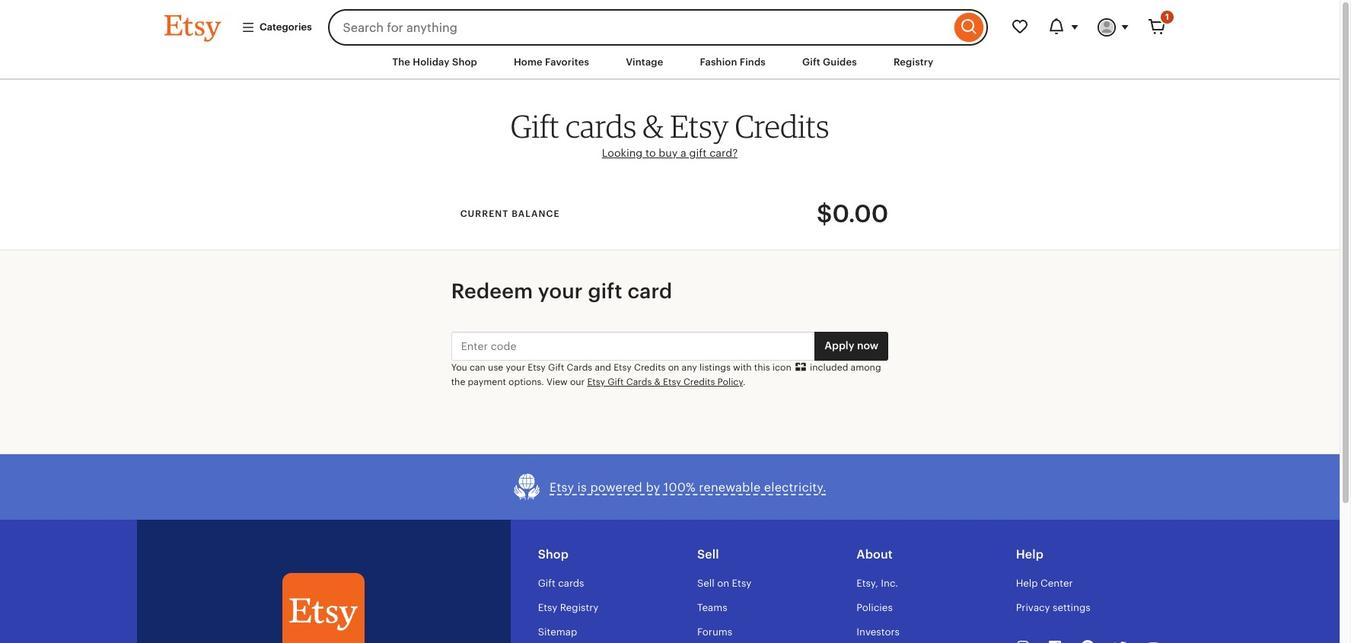 Task type: locate. For each thing, give the bounding box(es) containing it.
0 horizontal spatial registry
[[560, 602, 599, 614]]

by
[[646, 480, 660, 495]]

home favorites link
[[502, 49, 601, 76]]

1 vertical spatial sell
[[697, 578, 715, 590]]

vintage link
[[615, 49, 675, 76]]

help
[[1016, 548, 1044, 562], [1016, 578, 1038, 590]]

fashion finds link
[[689, 49, 777, 76]]

None submit
[[815, 332, 889, 361]]

guides
[[823, 56, 857, 68]]

1 horizontal spatial cards
[[626, 377, 652, 388]]

registry right guides
[[894, 56, 934, 68]]

sell up sell on etsy
[[697, 548, 719, 562]]

sell
[[697, 548, 719, 562], [697, 578, 715, 590]]

cards up looking
[[566, 107, 637, 146]]

help for help
[[1016, 548, 1044, 562]]

0 vertical spatial cards
[[566, 107, 637, 146]]

view
[[547, 377, 568, 388]]

0 vertical spatial on
[[668, 362, 679, 373]]

& inside gift cards & etsy credits looking to buy a gift card?
[[643, 107, 664, 146]]

etsy inside 'button'
[[550, 480, 574, 495]]

etsy is powered by 100% renewable electricity.
[[550, 480, 827, 495]]

1 vertical spatial gift
[[588, 279, 623, 303]]

gift for gift cards & etsy credits looking to buy a gift card?
[[511, 107, 560, 146]]

0 vertical spatial registry
[[894, 56, 934, 68]]

gift
[[689, 147, 707, 159], [588, 279, 623, 303]]

gift for gift cards
[[538, 578, 556, 590]]

fashion
[[700, 56, 737, 68]]

& up 'to'
[[643, 107, 664, 146]]

card
[[628, 279, 673, 303]]

etsy is powered by 100% renewable electricity. button
[[513, 473, 827, 502]]

the holiday shop link
[[381, 49, 489, 76]]

credits up etsy gift cards & etsy credits policy link
[[634, 362, 666, 373]]

gift guides
[[802, 56, 857, 68]]

cards
[[566, 107, 637, 146], [558, 578, 584, 590]]

gift left guides
[[802, 56, 821, 68]]

the
[[392, 56, 410, 68]]

1 horizontal spatial gift
[[689, 147, 707, 159]]

menu bar containing the holiday shop
[[137, 46, 1203, 80]]

gift right a
[[689, 147, 707, 159]]

0 vertical spatial sell
[[697, 548, 719, 562]]

help up help center
[[1016, 548, 1044, 562]]

current balance
[[460, 209, 560, 219]]

0 vertical spatial credits
[[735, 107, 829, 146]]

0 vertical spatial help
[[1016, 548, 1044, 562]]

gift inside gift cards & etsy credits looking to buy a gift card?
[[689, 147, 707, 159]]

investors
[[857, 626, 900, 638]]

gift cards & etsy credits looking to buy a gift card?
[[511, 107, 829, 159]]

vintage
[[626, 56, 663, 68]]

2 help from the top
[[1016, 578, 1038, 590]]

use
[[488, 362, 503, 373]]

categories button
[[230, 14, 323, 41]]

0 vertical spatial &
[[643, 107, 664, 146]]

investors link
[[857, 626, 900, 638]]

home favorites
[[514, 56, 589, 68]]

0 vertical spatial shop
[[452, 56, 477, 68]]

2 horizontal spatial credits
[[735, 107, 829, 146]]

looking
[[602, 147, 643, 159]]

menu bar
[[137, 46, 1203, 80]]

the
[[451, 377, 465, 388]]

registry
[[894, 56, 934, 68], [560, 602, 599, 614]]

Redeem your gift card text field
[[451, 332, 815, 361]]

1 horizontal spatial on
[[717, 578, 729, 590]]

& down you can use your etsy gift cards and etsy credits on any listings with this icon
[[654, 377, 661, 388]]

gift down you can use your etsy gift cards and etsy credits on any listings with this icon
[[608, 377, 624, 388]]

policy
[[718, 377, 743, 388]]

shop
[[452, 56, 477, 68], [538, 548, 569, 562]]

on up teams
[[717, 578, 729, 590]]

on left any
[[668, 362, 679, 373]]

credits up card? at the right
[[735, 107, 829, 146]]

teams
[[697, 602, 728, 614]]

credits down any
[[684, 377, 715, 388]]

etsy,
[[857, 578, 878, 590]]

1 vertical spatial shop
[[538, 548, 569, 562]]

2 vertical spatial credits
[[684, 377, 715, 388]]

sell for sell
[[697, 548, 719, 562]]

0 horizontal spatial credits
[[634, 362, 666, 373]]

cards inside gift cards & etsy credits looking to buy a gift card?
[[566, 107, 637, 146]]

gift left "card"
[[588, 279, 623, 303]]

cards up "our" in the left of the page
[[567, 362, 592, 373]]

help up privacy at the right
[[1016, 578, 1038, 590]]

gift down home
[[511, 107, 560, 146]]

1 help from the top
[[1016, 548, 1044, 562]]

gift inside gift cards & etsy credits looking to buy a gift card?
[[511, 107, 560, 146]]

cards
[[567, 362, 592, 373], [626, 377, 652, 388]]

registry down gift cards
[[560, 602, 599, 614]]

None search field
[[328, 9, 988, 46]]

gift inside menu bar
[[802, 56, 821, 68]]

cards down you can use your etsy gift cards and etsy credits on any listings with this icon
[[626, 377, 652, 388]]

sitemap
[[538, 626, 577, 638]]

0 vertical spatial gift
[[689, 147, 707, 159]]

cards up the etsy registry
[[558, 578, 584, 590]]

etsy
[[670, 107, 729, 146], [528, 362, 546, 373], [614, 362, 632, 373], [587, 377, 605, 388], [663, 377, 681, 388], [550, 480, 574, 495], [732, 578, 752, 590], [538, 602, 557, 614]]

on
[[668, 362, 679, 373], [717, 578, 729, 590]]

the holiday shop
[[392, 56, 477, 68]]

can
[[470, 362, 486, 373]]

privacy settings link
[[1016, 602, 1091, 614]]

1 vertical spatial help
[[1016, 578, 1038, 590]]

1 vertical spatial your
[[506, 362, 525, 373]]

2 sell from the top
[[697, 578, 715, 590]]

0 horizontal spatial cards
[[567, 362, 592, 373]]

your right the redeem
[[538, 279, 583, 303]]

gift up the etsy registry
[[538, 578, 556, 590]]

1 horizontal spatial your
[[538, 279, 583, 303]]

shop right holiday
[[452, 56, 477, 68]]

redeem your gift card
[[451, 279, 673, 303]]

card?
[[710, 147, 738, 159]]

&
[[643, 107, 664, 146], [654, 377, 661, 388]]

among
[[851, 362, 881, 373]]

etsy, inc. link
[[857, 578, 899, 590]]

your up options.
[[506, 362, 525, 373]]

fashion finds
[[700, 56, 766, 68]]

0 vertical spatial cards
[[567, 362, 592, 373]]

gift cards
[[538, 578, 584, 590]]

1 vertical spatial registry
[[560, 602, 599, 614]]

0 horizontal spatial shop
[[452, 56, 477, 68]]

shop up gift cards
[[538, 548, 569, 562]]

etsy inside gift cards & etsy credits looking to buy a gift card?
[[670, 107, 729, 146]]

0 horizontal spatial your
[[506, 362, 525, 373]]

etsy registry link
[[538, 602, 599, 614]]

current
[[460, 209, 509, 219]]

credits
[[735, 107, 829, 146], [634, 362, 666, 373], [684, 377, 715, 388]]

you
[[451, 362, 467, 373]]

sell up teams link
[[697, 578, 715, 590]]

options.
[[509, 377, 544, 388]]

1 vertical spatial cards
[[558, 578, 584, 590]]

0 horizontal spatial gift
[[588, 279, 623, 303]]

1 horizontal spatial registry
[[894, 56, 934, 68]]

gift
[[802, 56, 821, 68], [511, 107, 560, 146], [548, 362, 564, 373], [608, 377, 624, 388], [538, 578, 556, 590]]

1 sell from the top
[[697, 548, 719, 562]]

powered
[[590, 480, 643, 495]]

sitemap link
[[538, 626, 577, 638]]

Search for anything text field
[[328, 9, 951, 46]]

your
[[538, 279, 583, 303], [506, 362, 525, 373]]

$0.00
[[817, 200, 889, 228]]

included
[[810, 362, 848, 373]]



Task type: describe. For each thing, give the bounding box(es) containing it.
1 vertical spatial cards
[[626, 377, 652, 388]]

1 vertical spatial on
[[717, 578, 729, 590]]

home
[[514, 56, 543, 68]]

icon
[[773, 362, 792, 373]]

help center
[[1016, 578, 1073, 590]]

policies
[[857, 602, 893, 614]]

1 vertical spatial &
[[654, 377, 661, 388]]

with
[[733, 362, 752, 373]]

looking to buy a gift card? link
[[602, 147, 738, 159]]

privacy
[[1016, 602, 1050, 614]]

you can use your etsy gift cards and etsy credits on any listings with this icon
[[451, 362, 794, 373]]

sell on etsy
[[697, 578, 752, 590]]

and
[[595, 362, 611, 373]]

renewable
[[699, 480, 761, 495]]

sell on etsy link
[[697, 578, 752, 590]]

listings
[[700, 362, 731, 373]]

gift for gift guides
[[802, 56, 821, 68]]

teams link
[[697, 602, 728, 614]]

etsy, inc.
[[857, 578, 899, 590]]

credits inside gift cards & etsy credits looking to buy a gift card?
[[735, 107, 829, 146]]

etsy gift cards & etsy credits policy link
[[587, 377, 743, 388]]

1 horizontal spatial credits
[[684, 377, 715, 388]]

forums
[[697, 626, 733, 638]]

a
[[681, 147, 687, 159]]

policies link
[[857, 602, 893, 614]]

100%
[[664, 480, 696, 495]]

settings
[[1053, 602, 1091, 614]]

forums link
[[697, 626, 733, 638]]

registry link
[[882, 49, 945, 76]]

1 link
[[1139, 9, 1176, 46]]

favorites
[[545, 56, 589, 68]]

finds
[[740, 56, 766, 68]]

privacy settings
[[1016, 602, 1091, 614]]

electricity.
[[764, 480, 827, 495]]

1
[[1166, 12, 1169, 21]]

to
[[646, 147, 656, 159]]

0 vertical spatial your
[[538, 279, 583, 303]]

sell for sell on etsy
[[697, 578, 715, 590]]

payment
[[468, 377, 506, 388]]

gift up view
[[548, 362, 564, 373]]

holiday
[[413, 56, 450, 68]]

center
[[1041, 578, 1073, 590]]

is
[[578, 480, 587, 495]]

balance
[[512, 209, 560, 219]]

.
[[743, 377, 746, 388]]

any
[[682, 362, 697, 373]]

cards for gift cards
[[558, 578, 584, 590]]

etsy registry
[[538, 602, 599, 614]]

our
[[570, 377, 585, 388]]

inc.
[[881, 578, 899, 590]]

cards for gift cards & etsy credits looking to buy a gift card?
[[566, 107, 637, 146]]

buy
[[659, 147, 678, 159]]

categories banner
[[137, 0, 1203, 46]]

included among the payment options. view our
[[451, 362, 881, 388]]

etsy gift cards & etsy credits policy .
[[587, 377, 746, 388]]

gift guides link
[[791, 49, 869, 76]]

categories
[[260, 21, 312, 33]]

none search field inside categories banner
[[328, 9, 988, 46]]

0 horizontal spatial on
[[668, 362, 679, 373]]

gift cards link
[[538, 578, 584, 590]]

1 horizontal spatial shop
[[538, 548, 569, 562]]

1 vertical spatial credits
[[634, 362, 666, 373]]

help center link
[[1016, 578, 1073, 590]]

help for help center
[[1016, 578, 1038, 590]]

about
[[857, 548, 893, 562]]

this
[[754, 362, 770, 373]]

redeem
[[451, 279, 533, 303]]



Task type: vqa. For each thing, say whether or not it's contained in the screenshot.


